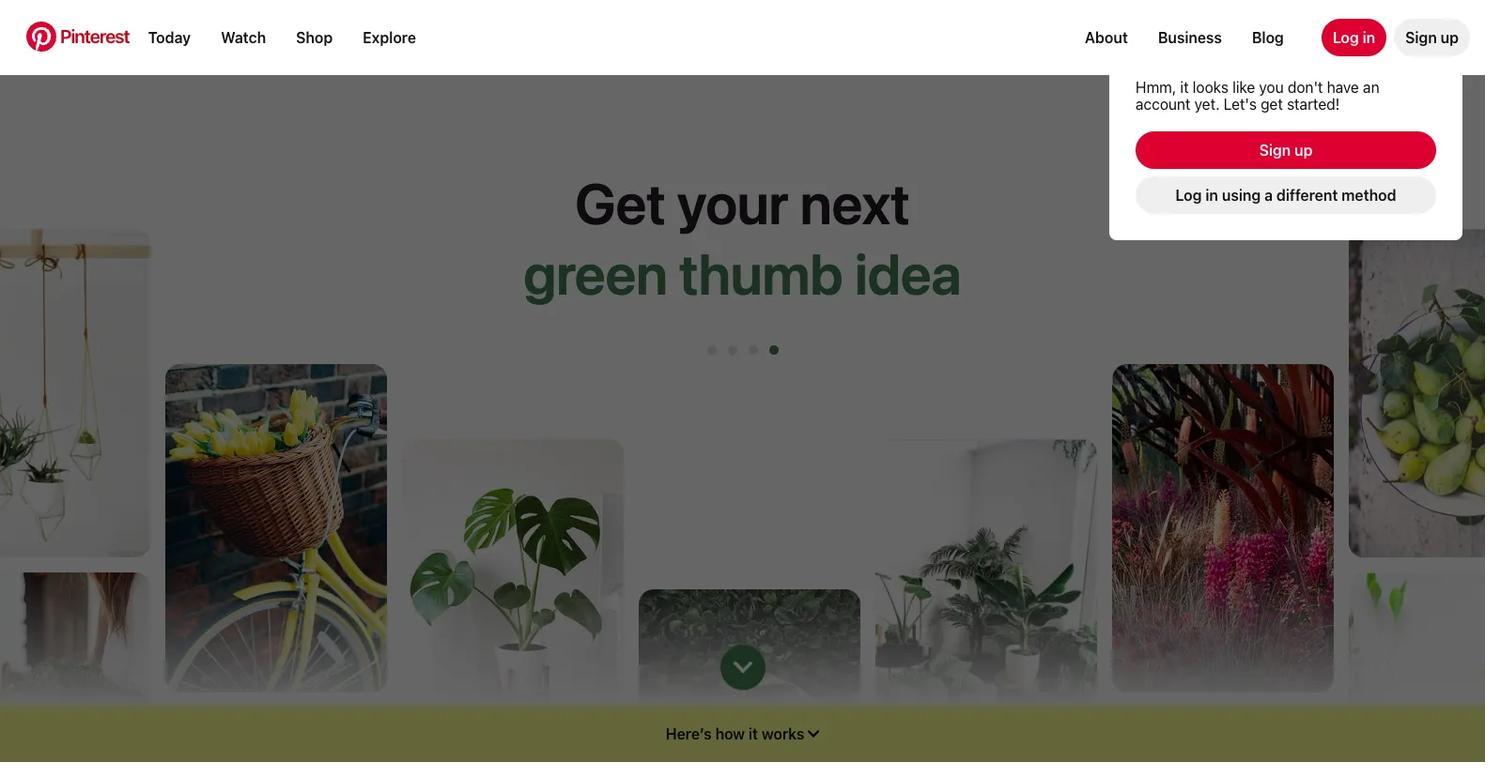 Task type: locate. For each thing, give the bounding box(es) containing it.
your
[[677, 170, 789, 236]]

in up an
[[1363, 29, 1376, 46]]

1 vertical spatial sign up
[[1260, 142, 1313, 159]]

1 vertical spatial pinterest
[[1245, 49, 1326, 71]]

sign up button up log in using a different method
[[1136, 132, 1437, 169]]

sign up right log in
[[1406, 29, 1459, 46]]

gardening image
[[0, 229, 150, 558], [1349, 229, 1485, 558], [165, 364, 387, 693], [1112, 364, 1334, 693], [402, 439, 623, 763], [875, 439, 1097, 763], [0, 573, 150, 763], [1349, 573, 1485, 763], [638, 590, 860, 763], [165, 708, 387, 763], [1112, 708, 1334, 763]]

0 horizontal spatial up
[[1295, 142, 1313, 159]]

up
[[1441, 29, 1459, 46], [1295, 142, 1313, 159]]

1 horizontal spatial pinterest
[[1245, 49, 1326, 71]]

log inside the log in button
[[1333, 29, 1359, 46]]

using
[[1222, 187, 1261, 204]]

in inside button
[[1363, 29, 1376, 46]]

0 vertical spatial log
[[1333, 29, 1359, 46]]

log up the have
[[1333, 29, 1359, 46]]

1 horizontal spatial log
[[1333, 29, 1359, 46]]

get your next
[[575, 170, 910, 236]]

in for log in
[[1363, 29, 1376, 46]]

1 horizontal spatial sign up
[[1406, 29, 1459, 46]]

log in using a different method
[[1176, 187, 1397, 204]]

sign
[[1406, 29, 1437, 46], [1260, 142, 1291, 159]]

sign up button
[[1394, 19, 1470, 56], [1136, 132, 1437, 169]]

1 vertical spatial log
[[1176, 187, 1202, 204]]

sign up a
[[1260, 142, 1291, 159]]

0 vertical spatial sign up button
[[1394, 19, 1470, 56]]

how
[[716, 726, 745, 743]]

you
[[1259, 79, 1284, 96]]

pinterest button
[[15, 21, 141, 54]]

account
[[1136, 96, 1191, 113]]

works
[[762, 726, 805, 743]]

blog link
[[1252, 29, 1284, 46]]

1 horizontal spatial it
[[1180, 79, 1189, 96]]

0 horizontal spatial it
[[749, 726, 758, 743]]

0 horizontal spatial sign up
[[1260, 142, 1313, 159]]

scroll down image
[[733, 659, 752, 678]]

1 horizontal spatial up
[[1441, 29, 1459, 46]]

0 vertical spatial it
[[1180, 79, 1189, 96]]

1 vertical spatial sign
[[1260, 142, 1291, 159]]

1 vertical spatial up
[[1295, 142, 1313, 159]]

0 horizontal spatial sign
[[1260, 142, 1291, 159]]

0 horizontal spatial in
[[1206, 187, 1218, 204]]

1 horizontal spatial sign
[[1406, 29, 1437, 46]]

pinterest right pinterest icon on the top left of the page
[[60, 25, 129, 47]]

business link
[[1158, 29, 1222, 46]]

it left looks
[[1180, 79, 1189, 96]]

sign up up log in using a different method
[[1260, 142, 1313, 159]]

sign right log in
[[1406, 29, 1437, 46]]

0 vertical spatial pinterest
[[60, 25, 129, 47]]

0 horizontal spatial log
[[1176, 187, 1202, 204]]

here's how it works
[[666, 726, 805, 743]]

shop
[[296, 29, 333, 46]]

0 vertical spatial in
[[1363, 29, 1376, 46]]

continue to pinterest hmm, it looks like you don't have an account yet. let's get started!
[[1136, 49, 1380, 113]]

it right "how"
[[749, 726, 758, 743]]

it
[[1180, 79, 1189, 96], [749, 726, 758, 743]]

pinterest link
[[15, 21, 141, 51]]

in left using at the right of the page
[[1206, 187, 1218, 204]]

log inside log in using a different method "button"
[[1176, 187, 1202, 204]]

get
[[575, 170, 666, 236]]

business
[[1158, 29, 1222, 46]]

log left using at the right of the page
[[1176, 187, 1202, 204]]

0 horizontal spatial pinterest
[[60, 25, 129, 47]]

watch link
[[213, 22, 274, 54]]

sign up
[[1406, 29, 1459, 46], [1260, 142, 1313, 159]]

sign up button right log in
[[1394, 19, 1470, 56]]

here's
[[666, 726, 712, 743]]

1 horizontal spatial in
[[1363, 29, 1376, 46]]

1 vertical spatial in
[[1206, 187, 1218, 204]]

different
[[1277, 187, 1338, 204]]

in inside "button"
[[1206, 187, 1218, 204]]

in
[[1363, 29, 1376, 46], [1206, 187, 1218, 204]]

next
[[800, 170, 910, 236]]

shop link
[[289, 22, 340, 54]]

pinterest down blog link
[[1245, 49, 1326, 71]]

0 vertical spatial up
[[1441, 29, 1459, 46]]

log
[[1333, 29, 1359, 46], [1176, 187, 1202, 204]]

pinterest
[[60, 25, 129, 47], [1245, 49, 1326, 71]]

explore link
[[355, 22, 424, 54]]

0 vertical spatial sign up
[[1406, 29, 1459, 46]]



Task type: describe. For each thing, give the bounding box(es) containing it.
started!
[[1287, 96, 1340, 113]]

pinterest inside pinterest link
[[60, 25, 129, 47]]

today link
[[141, 22, 198, 54]]

here's how it works button
[[0, 726, 1485, 743]]

looks
[[1193, 79, 1229, 96]]

explore
[[363, 29, 416, 46]]

hmm,
[[1136, 79, 1177, 96]]

don't
[[1288, 79, 1323, 96]]

in for log in using a different method
[[1206, 187, 1218, 204]]

method
[[1342, 187, 1397, 204]]

log in button
[[1322, 19, 1387, 56]]

like
[[1233, 79, 1256, 96]]

a
[[1265, 187, 1273, 204]]

about link
[[1085, 29, 1128, 46]]

log in using a different method button
[[1136, 177, 1437, 214]]

pinterest inside continue to pinterest hmm, it looks like you don't have an account yet. let's get started!
[[1245, 49, 1326, 71]]

yet.
[[1195, 96, 1220, 113]]

today
[[148, 29, 191, 46]]

an
[[1363, 79, 1380, 96]]

1 vertical spatial it
[[749, 726, 758, 743]]

to
[[1222, 49, 1240, 71]]

arrow down icon image
[[808, 729, 820, 740]]

have
[[1327, 79, 1359, 96]]

log for log in
[[1333, 29, 1359, 46]]

watch
[[221, 29, 266, 46]]

0 vertical spatial sign
[[1406, 29, 1437, 46]]

1 vertical spatial sign up button
[[1136, 132, 1437, 169]]

about
[[1085, 29, 1128, 46]]

it inside continue to pinterest hmm, it looks like you don't have an account yet. let's get started!
[[1180, 79, 1189, 96]]

blog
[[1252, 29, 1284, 46]]

log in
[[1333, 29, 1376, 46]]

log for log in using a different method
[[1176, 187, 1202, 204]]

continue
[[1136, 49, 1218, 71]]

pinterest image
[[26, 21, 56, 51]]

let's
[[1224, 96, 1257, 113]]

get
[[1261, 96, 1283, 113]]



Task type: vqa. For each thing, say whether or not it's contained in the screenshot.
"in" corresponding to Log in using a different method
yes



